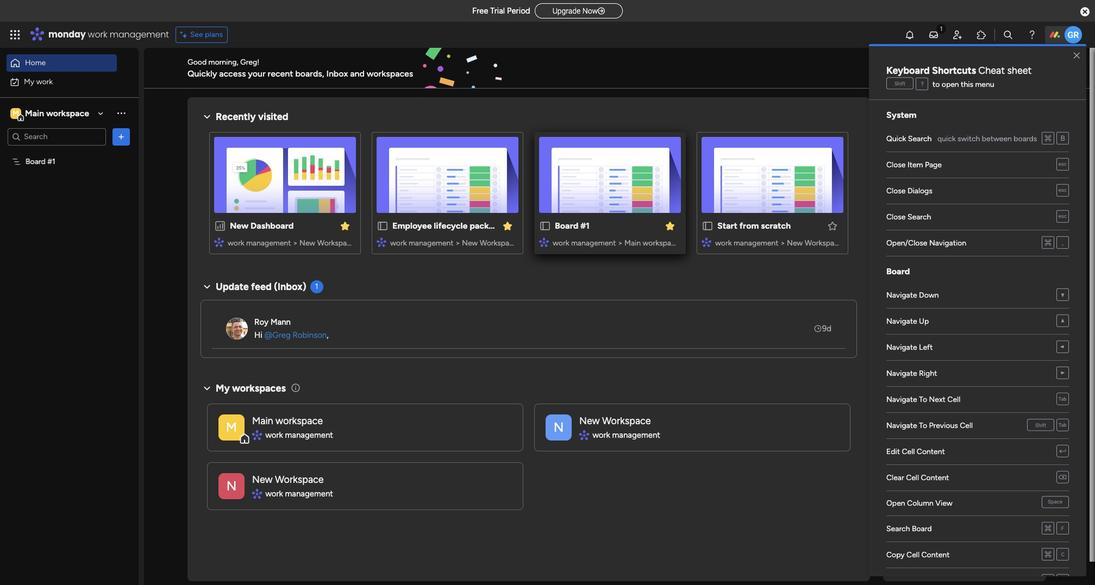 Task type: vqa. For each thing, say whether or not it's contained in the screenshot.
top the Quick
yes



Task type: describe. For each thing, give the bounding box(es) containing it.
feed
[[251, 281, 272, 293]]

morning,
[[208, 57, 238, 67]]

update
[[216, 281, 249, 293]]

1 image
[[937, 22, 946, 35]]

invite members image
[[952, 29, 963, 40]]

give feedback
[[905, 63, 957, 73]]

view
[[936, 499, 953, 508]]

explore templates
[[930, 378, 1000, 389]]

remove from favorites image for employee lifecycle packages
[[502, 220, 513, 231]]

complete profile
[[910, 178, 972, 188]]

navigate right
[[887, 369, 937, 378]]

recently visited
[[216, 111, 288, 123]]

clear
[[887, 473, 904, 483]]

circle o image
[[900, 193, 907, 201]]

upload
[[910, 137, 936, 146]]

my for my work
[[24, 77, 34, 86]]

v2 shortcuts command image for v2 shortcuts v icon in the bottom of the page
[[1042, 575, 1054, 585]]

learn for getting
[[926, 457, 945, 466]]

1 vertical spatial profile
[[949, 178, 972, 188]]

update feed (inbox)
[[216, 281, 306, 293]]

and inside good morning, greg! quickly access your recent boards, inbox and workspaces
[[350, 68, 365, 79]]

made
[[915, 354, 937, 365]]

home
[[25, 58, 46, 67]]

close dialogs
[[887, 186, 933, 196]]

0 vertical spatial sales
[[957, 549, 974, 559]]

board down the column
[[912, 525, 932, 534]]

public board image
[[377, 220, 389, 232]]

board #1 inside quick search results list box
[[555, 221, 590, 231]]

desktop
[[937, 150, 967, 160]]

&
[[907, 414, 913, 424]]

enable desktop notifications
[[910, 150, 1017, 160]]

dapulse x slim image
[[1074, 51, 1080, 61]]

workspace selection element
[[10, 107, 91, 121]]

monday work management
[[48, 28, 169, 41]]

right
[[919, 369, 937, 378]]

new dashboard
[[230, 221, 294, 231]]

v2 shortcuts esc image for close search
[[1057, 211, 1069, 223]]

your for complete
[[946, 104, 965, 116]]

keyboard shortcuts cheat sheet
[[887, 65, 1032, 77]]

my for my workspaces
[[216, 383, 230, 394]]

cell for clear cell content
[[906, 473, 919, 483]]

board inside list box
[[26, 157, 46, 166]]

setup account link
[[910, 122, 1046, 134]]

workspace inside quick search results list box
[[643, 239, 680, 248]]

1 vertical spatial n
[[226, 478, 237, 494]]

item
[[908, 160, 923, 170]]

period
[[507, 6, 530, 16]]

workspace for employee lifecycle packages
[[480, 239, 518, 248]]

open
[[887, 499, 905, 508]]

greg robinson image
[[1065, 26, 1082, 43]]

v2 shortcuts command image
[[1042, 523, 1054, 535]]

enable
[[910, 150, 935, 160]]

public board image for board #1
[[539, 220, 551, 232]]

board up navigate down
[[887, 266, 910, 277]]

quick search results list box
[[201, 123, 857, 267]]

navigate for navigate to previous cell
[[887, 421, 917, 430]]

contact sales element
[[883, 538, 1046, 582]]

menu
[[975, 80, 994, 89]]

v2 shortcuts dot image
[[1057, 237, 1069, 249]]

complete your profile
[[900, 104, 996, 116]]

your for upload
[[938, 137, 955, 146]]

greg!
[[240, 57, 259, 67]]

cell for copy cell content
[[907, 551, 920, 560]]

our
[[934, 192, 947, 202]]

keyboard
[[887, 65, 930, 77]]

upload your photo
[[910, 137, 979, 146]]

0 vertical spatial profile
[[968, 104, 996, 116]]

workspace options image
[[116, 108, 127, 119]]

edit
[[887, 447, 900, 457]]

check circle image
[[900, 165, 907, 174]]

0 vertical spatial workspace
[[46, 108, 89, 118]]

this
[[961, 80, 973, 89]]

with
[[1014, 341, 1031, 352]]

my work
[[24, 77, 53, 86]]

invite team members link
[[900, 163, 1046, 175]]

notifications image
[[904, 29, 915, 40]]

quick switch between boards
[[938, 134, 1037, 143]]

main inside quick search results list box
[[625, 239, 641, 248]]

1 horizontal spatial m
[[226, 419, 237, 435]]

v2 shortcuts backspace image
[[1057, 472, 1069, 484]]

cheat
[[978, 65, 1005, 77]]

invite team members
[[910, 164, 988, 174]]

up
[[919, 317, 929, 326]]

workflow
[[934, 341, 970, 352]]

board #1 inside board #1 list box
[[26, 157, 55, 166]]

feedback
[[923, 63, 957, 73]]

search everything image
[[1003, 29, 1014, 40]]

to
[[933, 80, 940, 89]]

members
[[954, 164, 988, 174]]

#1 inside list box
[[47, 157, 55, 166]]

upgrade now
[[553, 7, 598, 15]]

previous
[[929, 421, 958, 430]]

templates image image
[[893, 256, 1037, 331]]

dapulse close image
[[1081, 7, 1090, 17]]

workspaces inside good morning, greg! quickly access your recent boards, inbox and workspaces
[[367, 68, 413, 79]]

v2 shortcuts v image
[[1057, 575, 1069, 585]]

close search
[[887, 213, 931, 222]]

switch
[[958, 134, 980, 143]]

navigate to next cell
[[887, 395, 961, 404]]

and inside 'help center learn and get support'
[[947, 509, 959, 519]]

dapulse rightstroke image
[[598, 7, 605, 15]]

monday.com
[[963, 457, 1007, 466]]

v2 shortcuts c image
[[1057, 549, 1069, 561]]

search down setup
[[908, 134, 932, 143]]

navigate for navigate left
[[887, 343, 917, 352]]

0 horizontal spatial quick
[[887, 134, 906, 143]]

install our mobile app link
[[900, 191, 1046, 203]]

notifications
[[969, 150, 1017, 160]]

(inbox)
[[274, 281, 306, 293]]

navigate for navigate down
[[887, 291, 917, 300]]

lifecycle
[[434, 221, 468, 231]]

recently
[[216, 111, 256, 123]]

main workspace inside workspace selection element
[[25, 108, 89, 118]]

in
[[972, 341, 979, 352]]

v2 shortcuts up image
[[1057, 315, 1069, 328]]

to for previous
[[919, 421, 927, 430]]

0 vertical spatial learn
[[883, 414, 905, 424]]

search down open
[[887, 525, 910, 534]]

search down install
[[908, 213, 931, 222]]

works
[[1009, 457, 1029, 466]]

board #1 list box
[[0, 150, 139, 317]]

close for close dialogs
[[887, 186, 906, 196]]

dashboard
[[251, 221, 294, 231]]

help for help
[[1012, 558, 1032, 569]]

remove from favorites image
[[665, 220, 676, 231]]

v2 shortcuts b image
[[1057, 133, 1069, 145]]

app
[[976, 192, 991, 202]]

shortcuts
[[932, 65, 976, 77]]

navigate to previous cell
[[887, 421, 973, 430]]

employee lifecycle packages
[[392, 221, 507, 231]]

work management > new workspace for dashboard
[[228, 239, 355, 248]]

column
[[907, 499, 934, 508]]

inbox
[[326, 68, 348, 79]]

photo
[[957, 137, 979, 146]]

v2 shortcuts right image
[[1057, 367, 1069, 380]]

close for close search
[[887, 213, 906, 222]]

upload your photo link
[[900, 136, 1046, 148]]

> for from
[[780, 239, 785, 248]]

m inside workspace selection element
[[13, 108, 19, 118]]

v2 bolt switch image
[[977, 62, 983, 74]]

navigation
[[929, 239, 966, 248]]

options image
[[116, 131, 127, 142]]

quick search button
[[968, 57, 1046, 79]]

getting
[[926, 445, 953, 454]]

navigate left
[[887, 343, 933, 352]]

close for close item page
[[887, 160, 906, 170]]

support
[[975, 509, 1001, 519]]

access
[[219, 68, 246, 79]]

page
[[925, 160, 942, 170]]

1 v2 shortcuts command image from the top
[[1042, 133, 1054, 145]]

see plans
[[190, 30, 223, 39]]

mobile
[[949, 192, 974, 202]]

2 vertical spatial main
[[252, 415, 273, 427]]

navigate for navigate right
[[887, 369, 917, 378]]

boards,
[[295, 68, 324, 79]]

team
[[933, 164, 952, 174]]

install our mobile app
[[910, 192, 991, 202]]



Task type: locate. For each thing, give the bounding box(es) containing it.
quick inside button
[[986, 63, 1008, 73]]

>
[[293, 239, 298, 248], [455, 239, 460, 248], [618, 239, 623, 248], [780, 239, 785, 248]]

0 vertical spatial board #1
[[26, 157, 55, 166]]

1 horizontal spatial help
[[1012, 558, 1032, 569]]

to left next
[[919, 395, 927, 404]]

quick search down setup
[[887, 134, 932, 143]]

system
[[887, 110, 917, 120]]

#1 inside quick search results list box
[[581, 221, 590, 231]]

1 vertical spatial and
[[947, 509, 959, 519]]

3 work management > new workspace from the left
[[715, 239, 843, 248]]

v2 shortcuts esc image
[[1057, 159, 1069, 171], [1057, 185, 1069, 197], [1057, 211, 1069, 223]]

content for edit cell content
[[917, 447, 945, 457]]

v2 shortcuts left image
[[1057, 341, 1069, 354]]

4 v2 shortcuts command image from the top
[[1042, 575, 1054, 585]]

close down 'check circle' icon
[[887, 186, 906, 196]]

v2 user feedback image
[[892, 62, 900, 74]]

work management > new workspace down scratch
[[715, 239, 843, 248]]

open column view
[[887, 499, 953, 508]]

1 vertical spatial get
[[961, 509, 973, 519]]

templates inside button
[[961, 378, 1000, 389]]

and right the inbox
[[350, 68, 365, 79]]

1 vertical spatial close
[[887, 186, 906, 196]]

explore templates button
[[890, 373, 1040, 394]]

0 vertical spatial m
[[13, 108, 19, 118]]

learn down "getting"
[[926, 457, 945, 466]]

0 vertical spatial complete
[[900, 104, 943, 116]]

get right '&'
[[915, 414, 928, 424]]

0 vertical spatial workspaces
[[367, 68, 413, 79]]

1 vertical spatial sales
[[959, 561, 976, 571]]

1 navigate from the top
[[887, 291, 917, 300]]

quick right v2 bolt switch icon
[[986, 63, 1008, 73]]

to open this menu
[[933, 80, 994, 89]]

clear cell content
[[887, 473, 949, 483]]

2 v2 shortcuts esc image from the top
[[1057, 185, 1069, 197]]

0 horizontal spatial get
[[915, 414, 928, 424]]

content down "navigate to previous cell"
[[917, 447, 945, 457]]

quick
[[938, 134, 956, 143]]

profile up setup account link
[[968, 104, 996, 116]]

help button
[[1003, 554, 1041, 572]]

1 vertical spatial your
[[915, 341, 932, 352]]

1 horizontal spatial main
[[252, 415, 273, 427]]

0 vertical spatial #1
[[47, 157, 55, 166]]

1 vertical spatial your
[[938, 137, 955, 146]]

help inside 'help center learn and get support'
[[926, 497, 943, 506]]

complete for complete your profile
[[900, 104, 943, 116]]

1 horizontal spatial quick
[[986, 63, 1008, 73]]

board #1
[[26, 157, 55, 166], [555, 221, 590, 231]]

help image
[[1027, 29, 1038, 40]]

content for clear cell content
[[921, 473, 949, 483]]

1 horizontal spatial quick search
[[986, 63, 1038, 73]]

1 horizontal spatial and
[[947, 509, 959, 519]]

get inside 'help center learn and get support'
[[961, 509, 973, 519]]

sales
[[957, 549, 974, 559], [959, 561, 976, 571]]

content for copy cell content
[[922, 551, 950, 560]]

1 vertical spatial new workspace
[[252, 474, 324, 486]]

v2 shortcuts command image left v2 shortcuts c icon
[[1042, 549, 1054, 561]]

0 vertical spatial content
[[917, 447, 945, 457]]

2 horizontal spatial main
[[625, 239, 641, 248]]

plans
[[205, 30, 223, 39]]

3 close from the top
[[887, 213, 906, 222]]

1
[[315, 282, 318, 291]]

main inside workspace selection element
[[25, 108, 44, 118]]

1 vertical spatial main
[[625, 239, 641, 248]]

0 vertical spatial your
[[248, 68, 266, 79]]

your down account
[[938, 137, 955, 146]]

v2 shortcuts command image left v2 shortcuts v icon in the bottom of the page
[[1042, 575, 1054, 585]]

help left center
[[926, 497, 943, 506]]

complete inside complete profile link
[[910, 178, 947, 188]]

3 > from the left
[[618, 239, 623, 248]]

search inside button
[[1011, 63, 1038, 73]]

quick down system on the right of the page
[[887, 134, 906, 143]]

v2 shortcuts command image for v2 shortcuts dot icon
[[1042, 237, 1054, 249]]

0 horizontal spatial your
[[248, 68, 266, 79]]

2 vertical spatial learn
[[926, 509, 945, 519]]

1 horizontal spatial remove from favorites image
[[502, 220, 513, 231]]

learn inside getting started learn how monday.com works
[[926, 457, 945, 466]]

get down center
[[961, 509, 973, 519]]

0 horizontal spatial #1
[[47, 157, 55, 166]]

learn for help
[[926, 509, 945, 519]]

complete for complete profile
[[910, 178, 947, 188]]

from
[[740, 221, 759, 231]]

> for #1
[[618, 239, 623, 248]]

main workspace down my workspaces
[[252, 415, 323, 427]]

board up work management > main workspace at the top right of the page
[[555, 221, 578, 231]]

0 vertical spatial templates
[[939, 354, 978, 365]]

close left item
[[887, 160, 906, 170]]

0 horizontal spatial workspace
[[46, 108, 89, 118]]

apps image
[[976, 29, 987, 40]]

edit cell content
[[887, 447, 945, 457]]

navigate up navigate up
[[887, 291, 917, 300]]

0 vertical spatial my
[[24, 77, 34, 86]]

dialogs
[[908, 186, 933, 196]]

and
[[350, 68, 365, 79], [947, 509, 959, 519]]

0 horizontal spatial m
[[13, 108, 19, 118]]

roy mann
[[254, 317, 291, 327]]

learn inside 'help center learn and get support'
[[926, 509, 945, 519]]

2 to from the top
[[919, 421, 927, 430]]

learn left '&'
[[883, 414, 905, 424]]

0 horizontal spatial work management > new workspace
[[228, 239, 355, 248]]

new workspace
[[579, 415, 651, 427], [252, 474, 324, 486]]

home button
[[7, 54, 117, 72]]

board #1 up work management > main workspace at the top right of the page
[[555, 221, 590, 231]]

1 horizontal spatial main workspace
[[252, 415, 323, 427]]

v2 shortcuts tab image down v2 shortcuts right 'icon' at the right of the page
[[1057, 394, 1069, 406]]

v2 shortcuts tab image
[[1057, 394, 1069, 406], [1057, 420, 1069, 432]]

1 vertical spatial learn
[[926, 457, 945, 466]]

0 vertical spatial help
[[926, 497, 943, 506]]

0 horizontal spatial remove from favorites image
[[340, 220, 351, 231]]

my inside button
[[24, 77, 34, 86]]

1 v2 shortcuts esc image from the top
[[1057, 159, 1069, 171]]

1 vertical spatial workspace
[[643, 239, 680, 248]]

employee
[[392, 221, 432, 231]]

1 vertical spatial main workspace
[[252, 415, 323, 427]]

public board image
[[539, 220, 551, 232], [702, 220, 714, 232]]

0 vertical spatial and
[[350, 68, 365, 79]]

your inside 'link'
[[938, 137, 955, 146]]

1 vertical spatial complete
[[910, 178, 947, 188]]

copy cell content
[[887, 551, 950, 560]]

v2 shortcuts command image left v2 shortcuts b image
[[1042, 133, 1054, 145]]

content down how
[[921, 473, 949, 483]]

1 vertical spatial v2 shortcuts tab image
[[1057, 420, 1069, 432]]

1 work management > new workspace from the left
[[228, 239, 355, 248]]

workspaces right the inbox
[[367, 68, 413, 79]]

3 v2 shortcuts command image from the top
[[1042, 549, 1054, 561]]

templates down 'workflow' on the right of the page
[[939, 354, 978, 365]]

our
[[946, 561, 957, 571]]

navigate for navigate to next cell
[[887, 395, 917, 404]]

navigate up '&'
[[887, 395, 917, 404]]

v2 shortcuts esc image for close dialogs
[[1057, 185, 1069, 197]]

3 navigate from the top
[[887, 343, 917, 352]]

to right '&'
[[919, 421, 927, 430]]

cell right copy at the bottom of the page
[[907, 551, 920, 560]]

learn
[[883, 414, 905, 424], [926, 457, 945, 466], [926, 509, 945, 519]]

contact sales meet our sales experts
[[926, 549, 1003, 571]]

1 horizontal spatial your
[[915, 341, 932, 352]]

search board
[[887, 525, 932, 534]]

contact
[[926, 549, 955, 559]]

your up made
[[915, 341, 932, 352]]

1 horizontal spatial board #1
[[555, 221, 590, 231]]

0 horizontal spatial new workspace
[[252, 474, 324, 486]]

boost
[[890, 341, 913, 352]]

remove from favorites image
[[340, 220, 351, 231], [502, 220, 513, 231]]

cell right previous
[[960, 421, 973, 430]]

1 vertical spatial quick
[[887, 134, 906, 143]]

complete up setup
[[900, 104, 943, 116]]

workspace for new dashboard
[[317, 239, 355, 248]]

> for lifecycle
[[455, 239, 460, 248]]

0 vertical spatial v2 shortcuts esc image
[[1057, 159, 1069, 171]]

1 vertical spatial m
[[226, 419, 237, 435]]

v2 shortcuts question mark image
[[916, 78, 928, 91]]

1 close from the top
[[887, 160, 906, 170]]

1 > from the left
[[293, 239, 298, 248]]

0 vertical spatial get
[[915, 414, 928, 424]]

workspaces
[[367, 68, 413, 79], [232, 383, 286, 394]]

close my workspaces image
[[201, 382, 214, 395]]

cell right "clear"
[[906, 473, 919, 483]]

0 vertical spatial your
[[946, 104, 965, 116]]

between
[[982, 134, 1012, 143]]

0 vertical spatial v2 shortcuts tab image
[[1057, 394, 1069, 406]]

0 horizontal spatial workspaces
[[232, 383, 286, 394]]

add to favorites image
[[827, 220, 838, 231]]

free
[[472, 6, 488, 16]]

learn down view
[[926, 509, 945, 519]]

minutes
[[981, 341, 1012, 352]]

Search in workspace field
[[23, 130, 91, 143]]

remove from favorites image for new dashboard
[[340, 220, 351, 231]]

1 vertical spatial #1
[[581, 221, 590, 231]]

enable desktop notifications link
[[910, 149, 1046, 162]]

close recently visited image
[[201, 110, 214, 123]]

navigate down ready-
[[887, 369, 917, 378]]

complete
[[900, 104, 943, 116], [910, 178, 947, 188]]

1 horizontal spatial new workspace
[[579, 415, 651, 427]]

1 remove from favorites image from the left
[[340, 220, 351, 231]]

work management > new workspace for lifecycle
[[390, 239, 518, 248]]

board inside quick search results list box
[[555, 221, 578, 231]]

boards
[[1014, 134, 1037, 143]]

2 vertical spatial v2 shortcuts esc image
[[1057, 211, 1069, 223]]

work management > new workspace down dashboard
[[228, 239, 355, 248]]

2 horizontal spatial workspace
[[643, 239, 680, 248]]

circle o image
[[900, 138, 907, 146]]

0 vertical spatial quick search
[[986, 63, 1038, 73]]

navigate up ready-
[[887, 343, 917, 352]]

quick search inside quick search button
[[986, 63, 1038, 73]]

2 vertical spatial close
[[887, 213, 906, 222]]

0 vertical spatial to
[[919, 395, 927, 404]]

2 public board image from the left
[[702, 220, 714, 232]]

cell for edit cell content
[[902, 447, 915, 457]]

work management > new workspace
[[228, 239, 355, 248], [390, 239, 518, 248], [715, 239, 843, 248]]

roy mann image
[[226, 318, 248, 340]]

4 navigate from the top
[[887, 369, 917, 378]]

to for next
[[919, 395, 927, 404]]

v2 shortcuts f image
[[1057, 523, 1069, 535]]

getting started element
[[883, 434, 1046, 477]]

learn & get inspired
[[883, 414, 961, 424]]

v2 shortcuts command image
[[1042, 133, 1054, 145], [1042, 237, 1054, 249], [1042, 549, 1054, 561], [1042, 575, 1054, 585]]

6 navigate from the top
[[887, 421, 917, 430]]

recent
[[268, 68, 293, 79]]

1 horizontal spatial get
[[961, 509, 973, 519]]

content
[[917, 447, 945, 457], [921, 473, 949, 483], [922, 551, 950, 560]]

invite
[[910, 164, 931, 174]]

#1
[[47, 157, 55, 166], [581, 221, 590, 231]]

work management
[[265, 430, 333, 440], [593, 430, 660, 440], [265, 489, 333, 499]]

profile
[[968, 104, 996, 116], [949, 178, 972, 188]]

1 vertical spatial workspaces
[[232, 383, 286, 394]]

content up "meet"
[[922, 551, 950, 560]]

1 vertical spatial my
[[216, 383, 230, 394]]

my down home
[[24, 77, 34, 86]]

v2 shortcuts command image left v2 shortcuts dot icon
[[1042, 237, 1054, 249]]

0 vertical spatial new workspace
[[579, 415, 651, 427]]

search right cheat
[[1011, 63, 1038, 73]]

workspace for start from scratch
[[805, 239, 843, 248]]

0 vertical spatial close
[[887, 160, 906, 170]]

your down greg!
[[248, 68, 266, 79]]

main workspace up search in workspace field
[[25, 108, 89, 118]]

templates
[[939, 354, 978, 365], [961, 378, 1000, 389]]

2 vertical spatial workspace
[[276, 415, 323, 427]]

board #1 down search in workspace field
[[26, 157, 55, 166]]

0 vertical spatial quick
[[986, 63, 1008, 73]]

sales right our
[[959, 561, 976, 571]]

start from scratch
[[717, 221, 791, 231]]

1 vertical spatial to
[[919, 421, 927, 430]]

2 horizontal spatial work management > new workspace
[[715, 239, 843, 248]]

2 vertical spatial content
[[922, 551, 950, 560]]

close item page
[[887, 160, 942, 170]]

left
[[919, 343, 933, 352]]

5 navigate from the top
[[887, 395, 917, 404]]

1 horizontal spatial public board image
[[702, 220, 714, 232]]

0 vertical spatial n
[[554, 419, 564, 435]]

navigate
[[887, 291, 917, 300], [887, 317, 917, 326], [887, 343, 917, 352], [887, 369, 917, 378], [887, 395, 917, 404], [887, 421, 917, 430]]

get
[[915, 414, 928, 424], [961, 509, 973, 519]]

1 horizontal spatial n
[[554, 419, 564, 435]]

v2 shortcuts esc image for close item page
[[1057, 159, 1069, 171]]

0 horizontal spatial board #1
[[26, 157, 55, 166]]

complete up install
[[910, 178, 947, 188]]

and down center
[[947, 509, 959, 519]]

public dashboard image
[[214, 220, 226, 232]]

now
[[583, 7, 598, 15]]

work management > main workspace
[[553, 239, 680, 248]]

2 close from the top
[[887, 186, 906, 196]]

my work button
[[7, 73, 117, 90]]

#1 down search in workspace field
[[47, 157, 55, 166]]

v2 shortcuts down image
[[1057, 289, 1069, 302]]

cell right edit
[[902, 447, 915, 457]]

quick search up menu
[[986, 63, 1038, 73]]

navigate left up
[[887, 317, 917, 326]]

help center element
[[883, 486, 1046, 530]]

2 navigate from the top
[[887, 317, 917, 326]]

help
[[926, 497, 943, 506], [1012, 558, 1032, 569]]

0 horizontal spatial public board image
[[539, 220, 551, 232]]

down
[[919, 291, 939, 300]]

workspaces right close my workspaces icon
[[232, 383, 286, 394]]

help right "experts"
[[1012, 558, 1032, 569]]

ready-
[[890, 354, 915, 365]]

v2 shortcuts command image for v2 shortcuts c icon
[[1042, 549, 1054, 561]]

0 horizontal spatial and
[[350, 68, 365, 79]]

visited
[[258, 111, 288, 123]]

0 horizontal spatial quick search
[[887, 134, 932, 143]]

1 vertical spatial v2 shortcuts esc image
[[1057, 185, 1069, 197]]

1 public board image from the left
[[539, 220, 551, 232]]

workspace image
[[10, 107, 21, 119], [219, 414, 245, 441], [546, 414, 572, 441], [219, 473, 245, 499]]

1 to from the top
[[919, 395, 927, 404]]

close update feed (inbox) image
[[201, 280, 214, 294]]

free trial period
[[472, 6, 530, 16]]

1 vertical spatial quick search
[[887, 134, 932, 143]]

packages
[[470, 221, 507, 231]]

work management > new workspace down lifecycle
[[390, 239, 518, 248]]

4 > from the left
[[780, 239, 785, 248]]

work
[[88, 28, 107, 41], [36, 77, 53, 86], [228, 239, 244, 248], [390, 239, 407, 248], [553, 239, 569, 248], [715, 239, 732, 248], [265, 430, 283, 440], [593, 430, 610, 440], [265, 489, 283, 499]]

templates right explore
[[961, 378, 1000, 389]]

2 > from the left
[[455, 239, 460, 248]]

public board image for start from scratch
[[702, 220, 714, 232]]

1 vertical spatial help
[[1012, 558, 1032, 569]]

navigate for navigate up
[[887, 317, 917, 326]]

open/close
[[887, 239, 928, 248]]

1 vertical spatial templates
[[961, 378, 1000, 389]]

9d
[[822, 324, 832, 334]]

setup
[[910, 123, 932, 133]]

v2 shortcuts enter image
[[1057, 446, 1069, 458]]

option
[[0, 152, 139, 154]]

your inside boost your workflow in minutes with ready-made templates
[[915, 341, 932, 352]]

n
[[554, 419, 564, 435], [226, 478, 237, 494]]

help for help center learn and get support
[[926, 497, 943, 506]]

sheet
[[1007, 65, 1032, 77]]

#1 up work management > main workspace at the top right of the page
[[581, 221, 590, 231]]

account
[[934, 123, 966, 133]]

0 horizontal spatial help
[[926, 497, 943, 506]]

started
[[955, 445, 980, 454]]

profile up mobile
[[949, 178, 972, 188]]

1 horizontal spatial my
[[216, 383, 230, 394]]

your up account
[[946, 104, 965, 116]]

1 v2 shortcuts tab image from the top
[[1057, 394, 1069, 406]]

navigate up edit
[[887, 421, 917, 430]]

1 vertical spatial content
[[921, 473, 949, 483]]

complete profile link
[[910, 177, 1046, 189]]

0 horizontal spatial main workspace
[[25, 108, 89, 118]]

board down search in workspace field
[[26, 157, 46, 166]]

templates inside boost your workflow in minutes with ready-made templates
[[939, 354, 978, 365]]

2 v2 shortcuts command image from the top
[[1042, 237, 1054, 249]]

v2 shortcuts tab image up the 'v2 shortcuts enter' image
[[1057, 420, 1069, 432]]

0 horizontal spatial main
[[25, 108, 44, 118]]

2 work management > new workspace from the left
[[390, 239, 518, 248]]

select product image
[[10, 29, 21, 40]]

sales up our
[[957, 549, 974, 559]]

1 horizontal spatial workspaces
[[367, 68, 413, 79]]

0 horizontal spatial my
[[24, 77, 34, 86]]

0 vertical spatial main workspace
[[25, 108, 89, 118]]

my right close my workspaces icon
[[216, 383, 230, 394]]

1 vertical spatial board #1
[[555, 221, 590, 231]]

help inside button
[[1012, 558, 1032, 569]]

2 v2 shortcuts tab image from the top
[[1057, 420, 1069, 432]]

3 v2 shortcuts esc image from the top
[[1057, 211, 1069, 223]]

work inside button
[[36, 77, 53, 86]]

work management > new workspace for from
[[715, 239, 843, 248]]

management
[[110, 28, 169, 41], [246, 239, 291, 248], [409, 239, 454, 248], [571, 239, 616, 248], [734, 239, 779, 248], [285, 430, 333, 440], [612, 430, 660, 440], [285, 489, 333, 499]]

your inside good morning, greg! quickly access your recent boards, inbox and workspaces
[[248, 68, 266, 79]]

cell right next
[[948, 395, 961, 404]]

1 horizontal spatial #1
[[581, 221, 590, 231]]

2 remove from favorites image from the left
[[502, 220, 513, 231]]

1 horizontal spatial work management > new workspace
[[390, 239, 518, 248]]

my workspaces
[[216, 383, 286, 394]]

0 vertical spatial main
[[25, 108, 44, 118]]

navigate down
[[887, 291, 939, 300]]

1 horizontal spatial workspace
[[276, 415, 323, 427]]

> for dashboard
[[293, 239, 298, 248]]

inbox image
[[928, 29, 939, 40]]

scratch
[[761, 221, 791, 231]]

center
[[944, 497, 967, 506]]

close down circle o icon
[[887, 213, 906, 222]]



